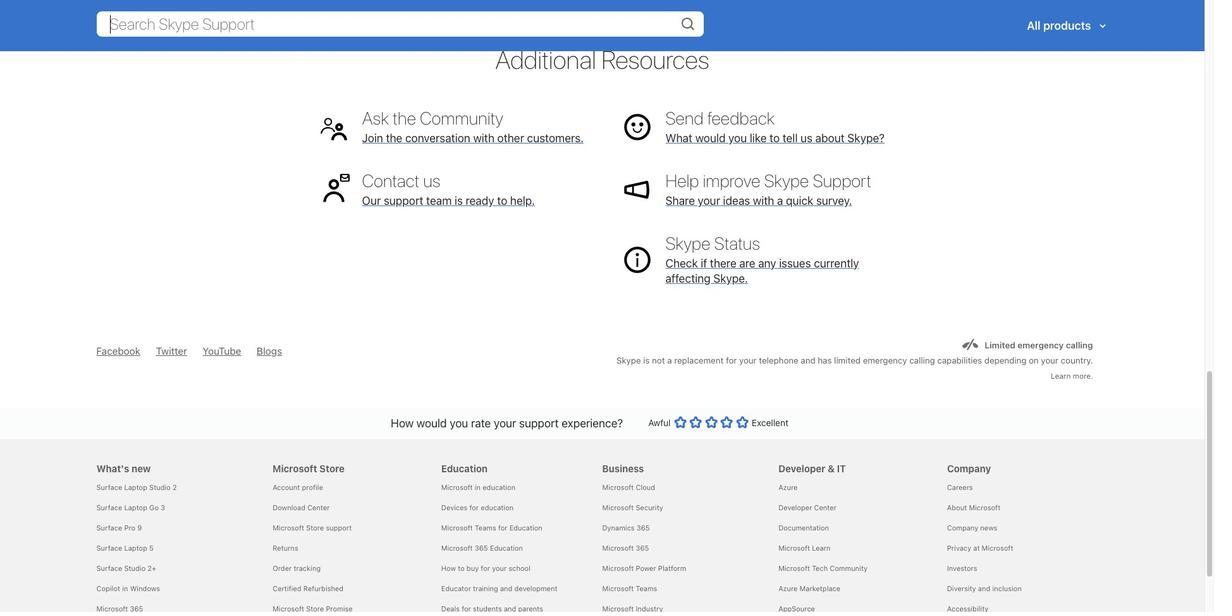 Task type: describe. For each thing, give the bounding box(es) containing it.
additional resources
[[495, 44, 709, 74]]

with inside help improve skype support share your ideas with a quick survey.
[[753, 194, 774, 207]]

azure marketplace
[[778, 584, 840, 592]]

security
[[636, 503, 663, 511]]

what's new heading
[[96, 439, 257, 477]]

skype inside limited emergency calling skype is not a replacement for your telephone and has limited emergency calling capabilities depending on your country. learn more.
[[616, 355, 641, 365]]

microsoft for microsoft store
[[273, 463, 317, 474]]

profile
[[302, 483, 323, 491]]

other
[[497, 131, 524, 145]]

telephone
[[759, 355, 798, 365]]

in for windows
[[122, 584, 128, 592]]

community for the
[[420, 107, 503, 128]]

it
[[837, 463, 846, 474]]

additional
[[495, 44, 596, 74]]

about microsoft link
[[947, 503, 1000, 511]]

tracking
[[294, 564, 321, 572]]

more.
[[1073, 372, 1093, 380]]

capabilities
[[937, 355, 982, 365]]

microsoft tech community
[[778, 564, 867, 572]]

microsoft 365 education link
[[441, 544, 523, 552]]

about microsoft
[[947, 503, 1000, 511]]

is inside "contact us our support team is ready to help."
[[455, 194, 463, 207]]

surface for surface pro 9
[[96, 523, 122, 532]]

twitter
[[156, 345, 187, 357]]

developer for developer center
[[778, 503, 812, 511]]

education for microsoft in education
[[483, 483, 515, 491]]

company for company
[[947, 463, 991, 474]]

developer center link
[[778, 503, 836, 511]]

depending
[[984, 355, 1026, 365]]

our
[[362, 194, 381, 207]]

0 horizontal spatial would
[[417, 417, 447, 430]]

surface studio 2+
[[96, 564, 156, 572]]

facebook
[[96, 345, 140, 357]]

microsoft for microsoft teams for education
[[441, 523, 473, 532]]

educator training and development link
[[441, 584, 557, 592]]

education heading
[[441, 439, 595, 477]]

microsoft learn
[[778, 544, 831, 552]]

you inside send feedback what would you like to tell us about skype?
[[728, 131, 747, 145]]

surface for surface laptop go 3
[[96, 503, 122, 511]]

learn inside footer resource links element
[[812, 544, 831, 552]]

community for tech
[[830, 564, 867, 572]]

what's new
[[96, 463, 151, 474]]

devices for education
[[441, 503, 514, 511]]

youtube link
[[203, 345, 241, 357]]

ask
[[362, 107, 389, 128]]

your inside footer resource links element
[[492, 564, 507, 572]]

on
[[1029, 355, 1039, 365]]

footer resource links element
[[36, 439, 1168, 612]]

how to buy for your school link
[[441, 564, 530, 572]]

0 horizontal spatial and
[[500, 584, 512, 592]]

download
[[273, 503, 305, 511]]

affecting
[[665, 272, 710, 285]]

microsoft teams for education
[[441, 523, 542, 532]]

ready
[[466, 194, 494, 207]]

5 option from the left
[[736, 416, 749, 429]]

surface laptop go 3
[[96, 503, 165, 511]]

us inside send feedback what would you like to tell us about skype?
[[800, 131, 812, 145]]

with inside ask the community join the conversation with other customers.
[[473, 131, 494, 145]]

9
[[137, 523, 142, 532]]

how to buy for your school
[[441, 564, 530, 572]]

1 vertical spatial studio
[[124, 564, 146, 572]]

laptop for go
[[124, 503, 147, 511]]

account profile link
[[273, 483, 323, 491]]

send feedback what would you like to tell us about skype?
[[665, 107, 885, 145]]

limited emergency calling skype is not a replacement for your telephone and has limited emergency calling capabilities depending on your country. learn more.
[[616, 340, 1093, 380]]

development
[[514, 584, 557, 592]]

check
[[665, 257, 698, 270]]

microsoft store
[[273, 463, 345, 474]]

teams for microsoft teams
[[636, 584, 657, 592]]

for inside limited emergency calling skype is not a replacement for your telephone and has limited emergency calling capabilities depending on your country. learn more.
[[726, 355, 737, 365]]

how would you rate your support experience? list box
[[674, 413, 749, 436]]

to inside footer resource links element
[[458, 564, 465, 572]]

copilot in windows link
[[96, 584, 160, 592]]

order tracking
[[273, 564, 321, 572]]

join
[[362, 131, 383, 145]]

refurbished
[[303, 584, 343, 592]]

microsoft security link
[[602, 503, 663, 511]]

microsoft teams link
[[602, 584, 657, 592]]

inclusion
[[992, 584, 1022, 592]]

investors
[[947, 564, 977, 572]]

for right the buy
[[481, 564, 490, 572]]

help improve skype support share your ideas with a quick survey.
[[665, 170, 871, 207]]

support
[[813, 170, 871, 191]]

microsoft for microsoft 365
[[602, 544, 634, 552]]

surface studio 2+ link
[[96, 564, 156, 572]]

learn more. link
[[1051, 372, 1093, 380]]

2 horizontal spatial and
[[978, 584, 990, 592]]

1 option from the left
[[674, 416, 686, 429]]

surface for surface studio 2+
[[96, 564, 122, 572]]

developer for developer & it
[[778, 463, 825, 474]]

youtube
[[203, 345, 241, 357]]

conversation
[[405, 131, 470, 145]]

careers
[[947, 483, 973, 491]]

0 vertical spatial calling
[[1066, 340, 1093, 350]]

1 vertical spatial the
[[386, 131, 402, 145]]

microsoft for microsoft tech community
[[778, 564, 810, 572]]

microsoft power platform link
[[602, 564, 686, 572]]

dynamics 365 link
[[602, 523, 650, 532]]

teams for microsoft teams for education
[[475, 523, 496, 532]]

365 for business
[[636, 544, 649, 552]]

your left telephone
[[739, 355, 757, 365]]

tell
[[783, 131, 798, 145]]

privacy at microsoft
[[947, 544, 1013, 552]]

certified
[[273, 584, 301, 592]]

country.
[[1061, 355, 1093, 365]]

returns link
[[273, 544, 298, 552]]

microsoft for microsoft teams
[[602, 584, 634, 592]]

support inside footer resource links element
[[326, 523, 352, 532]]

twitter link
[[156, 345, 187, 357]]

how for how would you rate your support experience?
[[391, 417, 414, 430]]

1 vertical spatial education
[[509, 523, 542, 532]]

copilot
[[96, 584, 120, 592]]

developer & it heading
[[778, 439, 932, 477]]

at
[[973, 544, 980, 552]]

experience?
[[562, 417, 623, 430]]

training
[[473, 584, 498, 592]]

skype inside the 'skype status check if there are any issues currently affecting skype.'
[[665, 232, 710, 253]]

buy
[[467, 564, 479, 572]]

surface laptop 5
[[96, 544, 154, 552]]

developer & it
[[778, 463, 846, 474]]

survey.
[[816, 194, 852, 207]]

azure for azure marketplace
[[778, 584, 798, 592]]

microsoft for microsoft in education
[[441, 483, 473, 491]]

0 vertical spatial the
[[393, 107, 416, 128]]

microsoft for microsoft power platform
[[602, 564, 634, 572]]

business
[[602, 463, 644, 474]]

0 vertical spatial emergency
[[1018, 340, 1064, 350]]

documentation link
[[778, 523, 829, 532]]

quick
[[786, 194, 813, 207]]

microsoft for microsoft security
[[602, 503, 634, 511]]

skype?
[[847, 131, 885, 145]]

Search Skype Support text field
[[96, 11, 703, 37]]

microsoft teams
[[602, 584, 657, 592]]



Task type: vqa. For each thing, say whether or not it's contained in the screenshot.
All
no



Task type: locate. For each thing, give the bounding box(es) containing it.
how would you rate your support experience?
[[391, 417, 623, 430]]

surface left the pro
[[96, 523, 122, 532]]

excellent
[[752, 417, 788, 428]]

1 vertical spatial emergency
[[863, 355, 907, 365]]

1 vertical spatial education
[[481, 503, 514, 511]]

2 vertical spatial support
[[326, 523, 352, 532]]

0 vertical spatial to
[[769, 131, 780, 145]]

with left other
[[473, 131, 494, 145]]

microsoft up dynamics
[[602, 503, 634, 511]]

1 horizontal spatial a
[[777, 194, 783, 207]]

1 vertical spatial to
[[497, 194, 507, 207]]

0 horizontal spatial center
[[307, 503, 330, 511]]

1 vertical spatial skype
[[665, 232, 710, 253]]

option
[[674, 416, 686, 429], [689, 416, 702, 429], [705, 416, 717, 429], [720, 416, 733, 429], [736, 416, 749, 429]]

store up profile
[[319, 463, 345, 474]]

1 company from the top
[[947, 463, 991, 474]]

0 vertical spatial would
[[695, 131, 726, 145]]

1 vertical spatial company
[[947, 523, 978, 532]]

skype status check if there are any issues currently affecting skype.
[[665, 232, 859, 285]]

0 vertical spatial how
[[391, 417, 414, 430]]

0 horizontal spatial studio
[[124, 564, 146, 572]]

surface up copilot at the bottom of the page
[[96, 564, 122, 572]]

and right training
[[500, 584, 512, 592]]

4 surface from the top
[[96, 544, 122, 552]]

microsoft up account profile link
[[273, 463, 317, 474]]

studio
[[149, 483, 171, 491], [124, 564, 146, 572]]

0 vertical spatial company
[[947, 463, 991, 474]]

skype inside help improve skype support share your ideas with a quick survey.
[[764, 170, 809, 191]]

studio left 2
[[149, 483, 171, 491]]

company heading
[[947, 439, 1100, 477]]

to inside send feedback what would you like to tell us about skype?
[[769, 131, 780, 145]]

us inside "contact us our support team is ready to help."
[[423, 170, 440, 191]]

1 azure from the top
[[778, 483, 798, 491]]

1 vertical spatial learn
[[812, 544, 831, 552]]

status
[[714, 232, 760, 253]]

developer
[[778, 463, 825, 474], [778, 503, 812, 511]]

microsoft up the buy
[[441, 544, 473, 552]]

rate
[[471, 417, 491, 430]]

is
[[455, 194, 463, 207], [643, 355, 650, 365]]

&
[[828, 463, 835, 474]]

teams
[[475, 523, 496, 532], [636, 584, 657, 592]]

a left quick
[[777, 194, 783, 207]]

1 vertical spatial teams
[[636, 584, 657, 592]]

0 horizontal spatial is
[[455, 194, 463, 207]]

2 azure from the top
[[778, 584, 798, 592]]

ask the community join the conversation with other customers.
[[362, 107, 584, 145]]

account profile
[[273, 483, 323, 491]]

and inside limited emergency calling skype is not a replacement for your telephone and has limited emergency calling capabilities depending on your country. learn more.
[[801, 355, 815, 365]]

1 horizontal spatial teams
[[636, 584, 657, 592]]

laptop down new
[[124, 483, 147, 491]]

support inside "contact us our support team is ready to help."
[[384, 194, 423, 207]]

replacement
[[674, 355, 724, 365]]

0 vertical spatial laptop
[[124, 483, 147, 491]]

a right not
[[667, 355, 672, 365]]

skype up quick
[[764, 170, 809, 191]]

microsoft tech community link
[[778, 564, 867, 572]]

1 horizontal spatial in
[[475, 483, 481, 491]]

microsoft down microsoft learn link
[[778, 564, 810, 572]]

microsoft for microsoft 365 education
[[441, 544, 473, 552]]

center for developer
[[814, 503, 836, 511]]

in right copilot at the bottom of the page
[[122, 584, 128, 592]]

0 vertical spatial teams
[[475, 523, 496, 532]]

microsoft in education link
[[441, 483, 515, 491]]

1 horizontal spatial support
[[384, 194, 423, 207]]

contact
[[362, 170, 419, 191]]

center up documentation
[[814, 503, 836, 511]]

2 vertical spatial education
[[490, 544, 523, 552]]

surface laptop studio 2 link
[[96, 483, 177, 491]]

to left help.
[[497, 194, 507, 207]]

2 option from the left
[[689, 416, 702, 429]]

surface up surface pro 9
[[96, 503, 122, 511]]

365 for education
[[475, 544, 488, 552]]

microsoft cloud link
[[602, 483, 655, 491]]

facebook link
[[96, 345, 140, 357]]

1 vertical spatial store
[[306, 523, 324, 532]]

0 horizontal spatial support
[[326, 523, 352, 532]]

1 surface from the top
[[96, 483, 122, 491]]

4 option from the left
[[720, 416, 733, 429]]

microsoft up news
[[969, 503, 1000, 511]]

company up privacy
[[947, 523, 978, 532]]

new
[[132, 463, 151, 474]]

how for how to buy for your school
[[441, 564, 456, 572]]

1 horizontal spatial how
[[441, 564, 456, 572]]

0 vertical spatial developer
[[778, 463, 825, 474]]

company for company news
[[947, 523, 978, 532]]

microsoft for microsoft cloud
[[602, 483, 634, 491]]

certified refurbished
[[273, 584, 343, 592]]

resources
[[602, 44, 709, 74]]

microsoft down microsoft power platform
[[602, 584, 634, 592]]

community inside ask the community join the conversation with other customers.
[[420, 107, 503, 128]]

1 vertical spatial laptop
[[124, 503, 147, 511]]

microsoft for microsoft learn
[[778, 544, 810, 552]]

1 center from the left
[[307, 503, 330, 511]]

azure left marketplace on the bottom
[[778, 584, 798, 592]]

2 horizontal spatial support
[[519, 417, 559, 430]]

0 horizontal spatial a
[[667, 355, 672, 365]]

laptop for studio
[[124, 483, 147, 491]]

would inside send feedback what would you like to tell us about skype?
[[695, 131, 726, 145]]

to left the buy
[[458, 564, 465, 572]]

0 horizontal spatial in
[[122, 584, 128, 592]]

devices
[[441, 503, 467, 511]]

microsoft down download
[[273, 523, 304, 532]]

0 horizontal spatial how
[[391, 417, 414, 430]]

azure up "developer center"
[[778, 483, 798, 491]]

to left tell on the top right of the page
[[769, 131, 780, 145]]

3
[[161, 503, 165, 511]]

1 horizontal spatial learn
[[1051, 372, 1071, 380]]

1 horizontal spatial community
[[830, 564, 867, 572]]

would right what
[[695, 131, 726, 145]]

0 vertical spatial store
[[319, 463, 345, 474]]

1 vertical spatial with
[[753, 194, 774, 207]]

2 horizontal spatial to
[[769, 131, 780, 145]]

azure for 'azure' link
[[778, 483, 798, 491]]

1 vertical spatial calling
[[909, 355, 935, 365]]

microsoft right at
[[982, 544, 1013, 552]]

you left rate
[[450, 417, 468, 430]]

the right "ask"
[[393, 107, 416, 128]]

1 horizontal spatial center
[[814, 503, 836, 511]]

laptop left 5
[[124, 544, 147, 552]]

how inside footer resource links element
[[441, 564, 456, 572]]

returns
[[273, 544, 298, 552]]

2 laptop from the top
[[124, 503, 147, 511]]

azure link
[[778, 483, 798, 491]]

like
[[750, 131, 767, 145]]

surface
[[96, 483, 122, 491], [96, 503, 122, 511], [96, 523, 122, 532], [96, 544, 122, 552], [96, 564, 122, 572]]

microsoft up "devices"
[[441, 483, 473, 491]]

azure
[[778, 483, 798, 491], [778, 584, 798, 592]]

1 horizontal spatial with
[[753, 194, 774, 207]]

0 vertical spatial support
[[384, 194, 423, 207]]

surface for surface laptop 5
[[96, 544, 122, 552]]

microsoft store support link
[[273, 523, 352, 532]]

microsoft for microsoft store support
[[273, 523, 304, 532]]

support up "education" heading
[[519, 417, 559, 430]]

microsoft power platform
[[602, 564, 686, 572]]

your inside help improve skype support share your ideas with a quick survey.
[[698, 194, 720, 207]]

2 vertical spatial to
[[458, 564, 465, 572]]

2 surface from the top
[[96, 503, 122, 511]]

5 surface from the top
[[96, 564, 122, 572]]

1 horizontal spatial would
[[695, 131, 726, 145]]

education for devices for education
[[481, 503, 514, 511]]

laptop for 5
[[124, 544, 147, 552]]

1 horizontal spatial you
[[728, 131, 747, 145]]

developer inside developer & it heading
[[778, 463, 825, 474]]

1 vertical spatial us
[[423, 170, 440, 191]]

1 horizontal spatial and
[[801, 355, 815, 365]]

not
[[652, 355, 665, 365]]

2 company from the top
[[947, 523, 978, 532]]

us up team
[[423, 170, 440, 191]]

2 developer from the top
[[778, 503, 812, 511]]

1 laptop from the top
[[124, 483, 147, 491]]

0 horizontal spatial to
[[458, 564, 465, 572]]

1 horizontal spatial is
[[643, 355, 650, 365]]

share
[[665, 194, 695, 207]]

and left has
[[801, 355, 815, 365]]

surface down what's
[[96, 483, 122, 491]]

cloud
[[636, 483, 655, 491]]

0 horizontal spatial community
[[420, 107, 503, 128]]

order tracking link
[[273, 564, 321, 572]]

0 vertical spatial learn
[[1051, 372, 1071, 380]]

0 horizontal spatial emergency
[[863, 355, 907, 365]]

is right team
[[455, 194, 463, 207]]

laptop left go
[[124, 503, 147, 511]]

to inside "contact us our support team is ready to help."
[[497, 194, 507, 207]]

company up "careers"
[[947, 463, 991, 474]]

0 vertical spatial in
[[475, 483, 481, 491]]

are
[[739, 257, 755, 270]]

1 vertical spatial you
[[450, 417, 468, 430]]

account
[[273, 483, 300, 491]]

surface laptop go 3 link
[[96, 503, 165, 511]]

0 vertical spatial education
[[441, 463, 488, 474]]

microsoft down business
[[602, 483, 634, 491]]

teams up microsoft 365 education
[[475, 523, 496, 532]]

in for education
[[475, 483, 481, 491]]

emergency up on
[[1018, 340, 1064, 350]]

1 horizontal spatial studio
[[149, 483, 171, 491]]

0 vertical spatial you
[[728, 131, 747, 145]]

azure marketplace link
[[778, 584, 840, 592]]

surface pro 9 link
[[96, 523, 142, 532]]

customers.
[[527, 131, 584, 145]]

if
[[701, 257, 707, 270]]

learn left more. on the bottom of the page
[[1051, 372, 1071, 380]]

for up microsoft 365 education
[[498, 523, 507, 532]]

store for microsoft store
[[319, 463, 345, 474]]

developer center
[[778, 503, 836, 511]]

studio left 2+
[[124, 564, 146, 572]]

for right replacement
[[726, 355, 737, 365]]

blogs link
[[257, 345, 282, 357]]

0 vertical spatial us
[[800, 131, 812, 145]]

3 laptop from the top
[[124, 544, 147, 552]]

1 vertical spatial support
[[519, 417, 559, 430]]

microsoft down microsoft 365 link
[[602, 564, 634, 572]]

education up devices for education link
[[483, 483, 515, 491]]

0 vertical spatial with
[[473, 131, 494, 145]]

1 horizontal spatial skype
[[665, 232, 710, 253]]

1 horizontal spatial to
[[497, 194, 507, 207]]

1 vertical spatial developer
[[778, 503, 812, 511]]

1 vertical spatial is
[[643, 355, 650, 365]]

a inside help improve skype support share your ideas with a quick survey.
[[777, 194, 783, 207]]

0 vertical spatial studio
[[149, 483, 171, 491]]

any
[[758, 257, 776, 270]]

careers link
[[947, 483, 973, 491]]

team
[[426, 194, 452, 207]]

the right join
[[386, 131, 402, 145]]

developer down 'azure' link
[[778, 503, 812, 511]]

0 horizontal spatial learn
[[812, 544, 831, 552]]

business heading
[[602, 439, 763, 477]]

microsoft store heading
[[273, 439, 426, 477]]

your left ideas
[[698, 194, 720, 207]]

a inside limited emergency calling skype is not a replacement for your telephone and has limited emergency calling capabilities depending on your country. learn more.
[[667, 355, 672, 365]]

dynamics
[[602, 523, 635, 532]]

is inside limited emergency calling skype is not a replacement for your telephone and has limited emergency calling capabilities depending on your country. learn more.
[[643, 355, 650, 365]]

microsoft down "devices"
[[441, 523, 473, 532]]

1 horizontal spatial emergency
[[1018, 340, 1064, 350]]

emergency right limited
[[863, 355, 907, 365]]

2
[[173, 483, 177, 491]]

skype left not
[[616, 355, 641, 365]]

surface laptop studio 2
[[96, 483, 177, 491]]

microsoft 365 education
[[441, 544, 523, 552]]

us
[[800, 131, 812, 145], [423, 170, 440, 191]]

3 option from the left
[[705, 416, 717, 429]]

limited
[[985, 340, 1015, 350]]

0 horizontal spatial teams
[[475, 523, 496, 532]]

microsoft cloud
[[602, 483, 655, 491]]

learn inside limited emergency calling skype is not a replacement for your telephone and has limited emergency calling capabilities depending on your country. learn more.
[[1051, 372, 1071, 380]]

2 vertical spatial laptop
[[124, 544, 147, 552]]

in up devices for education
[[475, 483, 481, 491]]

microsoft teams for education link
[[441, 523, 542, 532]]

has
[[818, 355, 832, 365]]

calling up country.
[[1066, 340, 1093, 350]]

1 horizontal spatial us
[[800, 131, 812, 145]]

learn up 'tech'
[[812, 544, 831, 552]]

about
[[815, 131, 845, 145]]

microsoft down documentation
[[778, 544, 810, 552]]

privacy at microsoft link
[[947, 544, 1013, 552]]

company news
[[947, 523, 997, 532]]

2 center from the left
[[814, 503, 836, 511]]

school
[[509, 564, 530, 572]]

0 vertical spatial a
[[777, 194, 783, 207]]

skype up check
[[665, 232, 710, 253]]

improve
[[703, 170, 760, 191]]

would left rate
[[417, 417, 447, 430]]

help.
[[510, 194, 535, 207]]

1 vertical spatial a
[[667, 355, 672, 365]]

education up microsoft teams for education in the bottom left of the page
[[481, 503, 514, 511]]

0 horizontal spatial us
[[423, 170, 440, 191]]

0 horizontal spatial you
[[450, 417, 468, 430]]

3 surface from the top
[[96, 523, 122, 532]]

2 vertical spatial skype
[[616, 355, 641, 365]]

365 up microsoft power platform link
[[636, 544, 649, 552]]

is left not
[[643, 355, 650, 365]]

currently
[[814, 257, 859, 270]]

microsoft in education
[[441, 483, 515, 491]]

for right "devices"
[[469, 503, 479, 511]]

support down the download center
[[326, 523, 352, 532]]

privacy
[[947, 544, 971, 552]]

developer up 'azure' link
[[778, 463, 825, 474]]

microsoft down dynamics
[[602, 544, 634, 552]]

education inside heading
[[441, 463, 488, 474]]

store down the download center
[[306, 523, 324, 532]]

go
[[149, 503, 159, 511]]

1 vertical spatial in
[[122, 584, 128, 592]]

your right rate
[[494, 417, 516, 430]]

teams down power
[[636, 584, 657, 592]]

center for microsoft
[[307, 503, 330, 511]]

windows
[[130, 584, 160, 592]]

1 vertical spatial azure
[[778, 584, 798, 592]]

your left school
[[492, 564, 507, 572]]

0 vertical spatial community
[[420, 107, 503, 128]]

0 horizontal spatial calling
[[909, 355, 935, 365]]

copilot in windows
[[96, 584, 160, 592]]

0 vertical spatial is
[[455, 194, 463, 207]]

center down profile
[[307, 503, 330, 511]]

surface pro 9
[[96, 523, 142, 532]]

community right 'tech'
[[830, 564, 867, 572]]

store inside heading
[[319, 463, 345, 474]]

0 horizontal spatial skype
[[616, 355, 641, 365]]

issues
[[779, 257, 811, 270]]

5
[[149, 544, 154, 552]]

company inside heading
[[947, 463, 991, 474]]

0 vertical spatial azure
[[778, 483, 798, 491]]

support down contact
[[384, 194, 423, 207]]

to
[[769, 131, 780, 145], [497, 194, 507, 207], [458, 564, 465, 572]]

and right the diversity
[[978, 584, 990, 592]]

2 horizontal spatial skype
[[764, 170, 809, 191]]

microsoft inside heading
[[273, 463, 317, 474]]

1 vertical spatial how
[[441, 564, 456, 572]]

365 down "security"
[[637, 523, 650, 532]]

1 developer from the top
[[778, 463, 825, 474]]

the
[[393, 107, 416, 128], [386, 131, 402, 145]]

0 horizontal spatial with
[[473, 131, 494, 145]]

community inside footer resource links element
[[830, 564, 867, 572]]

you
[[728, 131, 747, 145], [450, 417, 468, 430]]

what
[[665, 131, 692, 145]]

with right ideas
[[753, 194, 774, 207]]

contact us our support team is ready to help.
[[362, 170, 535, 207]]

365 up how to buy for your school link
[[475, 544, 488, 552]]

store for microsoft store support
[[306, 523, 324, 532]]

community up conversation
[[420, 107, 503, 128]]

0 vertical spatial skype
[[764, 170, 809, 191]]

surface down surface pro 9 link
[[96, 544, 122, 552]]

calling
[[1066, 340, 1093, 350], [909, 355, 935, 365]]

0 vertical spatial education
[[483, 483, 515, 491]]

surface for surface laptop studio 2
[[96, 483, 122, 491]]

order
[[273, 564, 292, 572]]

calling left capabilities
[[909, 355, 935, 365]]

1 vertical spatial would
[[417, 417, 447, 430]]

us right tell on the top right of the page
[[800, 131, 812, 145]]

you left like
[[728, 131, 747, 145]]

1 vertical spatial community
[[830, 564, 867, 572]]

1 horizontal spatial calling
[[1066, 340, 1093, 350]]

your right on
[[1041, 355, 1058, 365]]



